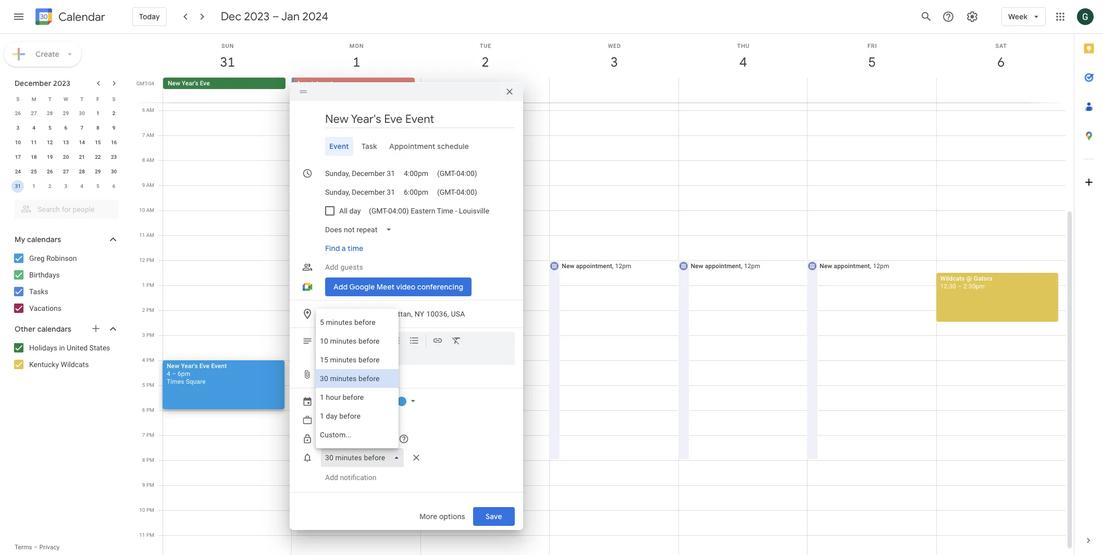 Task type: describe. For each thing, give the bounding box(es) containing it.
new inside appointment new year's day
[[297, 92, 309, 100]]

(gmt-04:00) eastern time - louisville button
[[365, 202, 494, 221]]

terms
[[15, 544, 32, 552]]

underline image
[[367, 336, 378, 348]]

1 down 25 element
[[32, 184, 35, 189]]

2 pm
[[142, 308, 154, 313]]

27 for november 27 element
[[31, 111, 37, 116]]

add notification
[[325, 474, 377, 482]]

tue 2
[[480, 43, 492, 71]]

11 pm
[[139, 533, 154, 539]]

5 pm
[[142, 383, 154, 389]]

row group containing 26
[[10, 106, 122, 194]]

12 element
[[44, 137, 56, 149]]

add for add attachment
[[325, 371, 338, 379]]

event inside new year's eve event 4 – 6pm times square
[[211, 363, 227, 370]]

(gmt- inside button
[[369, 207, 389, 215]]

january 2 element
[[44, 180, 56, 193]]

25 element
[[28, 166, 40, 178]]

8 pm
[[142, 458, 154, 464]]

(gmt-04:00) for (gmt-04:00) button for start time text field
[[438, 169, 478, 178]]

22 element
[[92, 151, 104, 164]]

4 down november 27 element
[[32, 125, 35, 131]]

14 element
[[76, 137, 88, 149]]

gators
[[975, 275, 993, 283]]

times square, manhattan, ny 10036, usa
[[325, 310, 466, 319]]

1 , from the left
[[355, 263, 356, 270]]

italic image
[[348, 336, 359, 348]]

eve for new year's eve event 4 – 6pm times square
[[200, 363, 210, 370]]

m
[[32, 96, 36, 102]]

28 for 28 element
[[79, 169, 85, 175]]

thu
[[738, 43, 750, 50]]

8 for 8 am
[[142, 157, 145, 163]]

pm for 1 pm
[[147, 283, 154, 288]]

27 for 27 element
[[63, 169, 69, 175]]

new year's eve
[[168, 80, 210, 87]]

Description text field
[[325, 353, 511, 361]]

notification list box
[[316, 309, 399, 449]]

10 for 10
[[15, 140, 21, 145]]

10 am
[[139, 208, 154, 213]]

10 element
[[12, 137, 24, 149]]

square
[[186, 379, 206, 386]]

31 inside grid
[[220, 54, 235, 71]]

-
[[456, 207, 458, 215]]

states
[[89, 344, 110, 353]]

am for 6 am
[[146, 107, 154, 113]]

5 option from the top
[[316, 389, 399, 407]]

january 1 element
[[28, 180, 40, 193]]

gmt-04
[[137, 81, 154, 87]]

7 for 7 pm
[[142, 433, 145, 439]]

a
[[342, 244, 346, 253]]

13 element
[[60, 137, 72, 149]]

12 for 12
[[47, 140, 53, 145]]

greg robinson
[[29, 254, 77, 263]]

pm for 3 pm
[[147, 333, 154, 338]]

31 inside cell
[[15, 184, 21, 189]]

my calendars
[[15, 235, 61, 245]]

my
[[15, 235, 25, 245]]

17
[[15, 154, 21, 160]]

row containing 31
[[10, 179, 122, 194]]

25
[[31, 169, 37, 175]]

appointment schedule button
[[386, 137, 474, 156]]

appointment new year's day
[[297, 80, 340, 100]]

task
[[362, 142, 377, 151]]

appointment schedule
[[390, 142, 470, 151]]

november 26 element
[[12, 107, 24, 120]]

other calendars button
[[2, 321, 129, 338]]

6 for 6 pm
[[142, 408, 145, 414]]

am for 11 am
[[146, 233, 154, 238]]

12:30
[[941, 283, 957, 290]]

attachment
[[340, 371, 377, 379]]

privacy link
[[39, 544, 60, 552]]

7 pm
[[142, 433, 154, 439]]

– inside wildcats @ gators 12:30 – 2:30pm
[[958, 283, 963, 290]]

2 12pm from the left
[[616, 263, 632, 270]]

4 inside new year's eve event 4 – 6pm times square
[[167, 371, 170, 378]]

8 for 8
[[96, 125, 99, 131]]

5 cell from the left
[[808, 78, 937, 103]]

am for 9 am
[[146, 183, 154, 188]]

other calendars
[[15, 325, 71, 334]]

bulleted list image
[[409, 336, 420, 348]]

10036,
[[427, 310, 449, 319]]

6 down november 29 element
[[64, 125, 67, 131]]

eve for new year's eve
[[200, 80, 210, 87]]

Start time text field
[[404, 167, 429, 180]]

31 link
[[216, 51, 240, 75]]

today
[[139, 12, 160, 21]]

times square, manhattan, ny 10036, usa button
[[321, 305, 515, 324]]

new year's eve event 4 – 6pm times square
[[167, 363, 227, 386]]

20 element
[[60, 151, 72, 164]]

pm for 11 pm
[[147, 533, 154, 539]]

2023 for dec
[[244, 9, 270, 24]]

04:00) inside button
[[389, 207, 409, 215]]

30 element
[[108, 166, 120, 178]]

1 option from the top
[[316, 313, 399, 332]]

year's for new year's eve event 4 – 6pm times square
[[181, 363, 198, 370]]

26 for the "26" element
[[47, 169, 53, 175]]

3 link
[[603, 51, 627, 75]]

kentucky wildcats
[[29, 361, 89, 369]]

2 up 16
[[113, 111, 115, 116]]

2024
[[303, 9, 329, 24]]

3 , from the left
[[742, 263, 743, 270]]

3 new appointment , 12pm from the left
[[691, 263, 761, 270]]

5 up 6 pm
[[142, 383, 145, 389]]

12 pm
[[139, 258, 154, 263]]

15
[[95, 140, 101, 145]]

jan
[[281, 9, 300, 24]]

4 12pm from the left
[[874, 263, 890, 270]]

9 pm
[[142, 483, 154, 489]]

21 element
[[76, 151, 88, 164]]

day
[[329, 92, 340, 100]]

1 s from the left
[[16, 96, 19, 102]]

04:00) for (gmt-04:00) button for start time text field
[[457, 169, 478, 178]]

28 for november 28 "element"
[[47, 111, 53, 116]]

notification
[[340, 474, 377, 482]]

greg
[[29, 254, 45, 263]]

6 am
[[142, 107, 154, 113]]

tab list containing event
[[298, 137, 515, 156]]

4 inside thu 4
[[739, 54, 747, 71]]

today button
[[132, 4, 167, 29]]

6 inside 'sat 6'
[[997, 54, 1005, 71]]

tasks
[[29, 288, 48, 296]]

pm for 9 pm
[[147, 483, 154, 489]]

16
[[111, 140, 117, 145]]

27 element
[[60, 166, 72, 178]]

calendar
[[58, 10, 105, 24]]

new year's eve button
[[163, 78, 286, 89]]

december 2023 grid
[[10, 92, 122, 194]]

wed 3
[[608, 43, 622, 71]]

november 29 element
[[60, 107, 72, 120]]

2 option from the top
[[316, 332, 399, 351]]

21
[[79, 154, 85, 160]]

am for 7 am
[[146, 132, 154, 138]]

11 element
[[28, 137, 40, 149]]

times inside dropdown button
[[325, 310, 346, 319]]

add attachment
[[325, 371, 377, 379]]

all
[[339, 207, 348, 215]]

11 for 11 am
[[139, 233, 145, 238]]

28 element
[[76, 166, 88, 178]]

all day
[[339, 207, 361, 215]]

31 element
[[12, 180, 24, 193]]

29 for 29 element
[[95, 169, 101, 175]]

pm for 10 pm
[[147, 508, 154, 514]]

7 option from the top
[[316, 426, 399, 445]]

9 for 9 am
[[142, 183, 145, 188]]

1 horizontal spatial tab list
[[1075, 34, 1104, 527]]

23
[[111, 154, 117, 160]]

row containing 17
[[10, 150, 122, 165]]

5 inside fri 5
[[868, 54, 876, 71]]

pm for 8 pm
[[147, 458, 154, 464]]

wildcats inside other calendars list
[[61, 361, 89, 369]]

5 link
[[861, 51, 885, 75]]

2 inside "element"
[[48, 184, 51, 189]]

8 am
[[142, 157, 154, 163]]

Search for people text field
[[21, 200, 113, 219]]

sun
[[222, 43, 234, 50]]

terms link
[[15, 544, 32, 552]]

2 appointment from the left
[[577, 263, 613, 270]]

1 down the f
[[96, 111, 99, 116]]

18
[[31, 154, 37, 160]]

task button
[[358, 137, 381, 156]]

– left jan
[[272, 9, 279, 24]]

3 down 27 element
[[64, 184, 67, 189]]

(gmt-04:00) button for 'end time' "text field"
[[433, 183, 482, 202]]

2 new appointment , 12pm from the left
[[562, 263, 632, 270]]

1 inside mon 1
[[352, 54, 360, 71]]

add other calendars image
[[91, 324, 101, 334]]

8 for 8 pm
[[142, 458, 145, 464]]

– right terms link
[[34, 544, 38, 552]]

united
[[67, 344, 88, 353]]

9 for 9 pm
[[142, 483, 145, 489]]

event inside button
[[330, 142, 349, 151]]

15 element
[[92, 137, 104, 149]]

eastern
[[411, 207, 436, 215]]

insert link image
[[433, 336, 443, 348]]

january 6 element
[[108, 180, 120, 193]]

pm for 5 pm
[[147, 383, 154, 389]]

square,
[[348, 310, 373, 319]]

pm for 4 pm
[[147, 358, 154, 363]]

2:30pm
[[964, 283, 986, 290]]

week button
[[1002, 4, 1047, 29]]

pm for 12 pm
[[147, 258, 154, 263]]

Start date text field
[[325, 167, 396, 180]]

3 down november 26 "element"
[[16, 125, 19, 131]]

row inside grid
[[159, 78, 1075, 103]]



Task type: vqa. For each thing, say whether or not it's contained in the screenshot.


Task type: locate. For each thing, give the bounding box(es) containing it.
0 horizontal spatial 2023
[[53, 79, 70, 88]]

january 3 element
[[60, 180, 72, 193]]

3 cell from the left
[[550, 78, 679, 103]]

11 pm from the top
[[147, 508, 154, 514]]

30 for november 30 element
[[79, 111, 85, 116]]

pm for 6 pm
[[147, 408, 154, 414]]

7 am
[[142, 132, 154, 138]]

pm down 10 pm
[[147, 533, 154, 539]]

t up november 30 element
[[80, 96, 84, 102]]

17 element
[[12, 151, 24, 164]]

add attachment button
[[321, 366, 382, 384]]

robinson
[[46, 254, 77, 263]]

0 horizontal spatial event
[[211, 363, 227, 370]]

2 vertical spatial 9
[[142, 483, 145, 489]]

11 for 11 pm
[[139, 533, 145, 539]]

pm down 7 pm
[[147, 458, 154, 464]]

new inside button
[[168, 80, 180, 87]]

appointment up day
[[297, 80, 333, 87]]

4 inside january 4 element
[[80, 184, 83, 189]]

am up 12 pm
[[146, 233, 154, 238]]

grid containing 31
[[133, 34, 1075, 556]]

1 pm
[[142, 283, 154, 288]]

04:00)
[[457, 169, 478, 178], [457, 188, 478, 197], [389, 207, 409, 215]]

9 up 10 pm
[[142, 483, 145, 489]]

4 option from the top
[[316, 370, 399, 389]]

0 horizontal spatial times
[[167, 379, 184, 386]]

1 vertical spatial times
[[167, 379, 184, 386]]

7 down november 30 element
[[80, 125, 83, 131]]

0 horizontal spatial s
[[16, 96, 19, 102]]

thu 4
[[738, 43, 750, 71]]

new inside new year's eve event 4 – 6pm times square
[[167, 363, 179, 370]]

29 for november 29 element
[[63, 111, 69, 116]]

row
[[159, 78, 1075, 103], [10, 92, 122, 106], [10, 106, 122, 121], [10, 121, 122, 136], [10, 136, 122, 150], [10, 150, 122, 165], [10, 165, 122, 179], [10, 179, 122, 194]]

3 up 4 pm
[[142, 333, 145, 338]]

pm for 7 pm
[[147, 433, 154, 439]]

1 t from the left
[[48, 96, 52, 102]]

6 pm
[[142, 408, 154, 414]]

12 for 12 pm
[[139, 258, 145, 263]]

1 vertical spatial eve
[[200, 363, 210, 370]]

grid
[[133, 34, 1075, 556]]

calendars for other calendars
[[37, 325, 71, 334]]

1 horizontal spatial s
[[112, 96, 116, 102]]

pm up 1 pm
[[147, 258, 154, 263]]

1 vertical spatial year's
[[311, 92, 328, 100]]

pm up 7 pm
[[147, 408, 154, 414]]

times inside new year's eve event 4 – 6pm times square
[[167, 379, 184, 386]]

16 element
[[108, 137, 120, 149]]

10 pm from the top
[[147, 483, 154, 489]]

am for 10 am
[[146, 208, 154, 213]]

11 down 10 am
[[139, 233, 145, 238]]

in
[[59, 344, 65, 353]]

0 vertical spatial (gmt-04:00)
[[438, 169, 478, 178]]

26 down the 19 "element"
[[47, 169, 53, 175]]

12 up 19
[[47, 140, 53, 145]]

2 add from the top
[[325, 371, 338, 379]]

wildcats inside wildcats @ gators 12:30 – 2:30pm
[[941, 275, 966, 283]]

0 horizontal spatial 12
[[47, 140, 53, 145]]

12 inside 12 element
[[47, 140, 53, 145]]

30
[[79, 111, 85, 116], [111, 169, 117, 175]]

End date text field
[[325, 186, 396, 199]]

(gmt- for (gmt-04:00) button for start time text field
[[438, 169, 457, 178]]

add inside dropdown button
[[325, 263, 339, 272]]

bold image
[[330, 336, 340, 348]]

appointment button
[[294, 78, 415, 89]]

31 cell
[[10, 179, 26, 194]]

9
[[113, 125, 115, 131], [142, 183, 145, 188], [142, 483, 145, 489]]

4 appointment from the left
[[835, 263, 871, 270]]

cell down 2 link
[[421, 78, 550, 103]]

1 vertical spatial (gmt-04:00)
[[438, 188, 478, 197]]

add
[[325, 263, 339, 272], [325, 371, 338, 379], [325, 474, 338, 482]]

5 down fri
[[868, 54, 876, 71]]

30 down 23 element
[[111, 169, 117, 175]]

7 up 8 pm
[[142, 433, 145, 439]]

1 vertical spatial event
[[211, 363, 227, 370]]

0 vertical spatial add
[[325, 263, 339, 272]]

10 inside row
[[15, 140, 21, 145]]

add for add notification
[[325, 474, 338, 482]]

4 pm from the top
[[147, 333, 154, 338]]

29 element
[[92, 166, 104, 178]]

privacy
[[39, 544, 60, 552]]

Add title text field
[[325, 112, 515, 127]]

12
[[47, 140, 53, 145], [139, 258, 145, 263]]

1 12pm from the left
[[358, 263, 374, 270]]

8 pm from the top
[[147, 433, 154, 439]]

year's left day
[[311, 92, 328, 100]]

0 horizontal spatial 26
[[15, 111, 21, 116]]

3 down wed
[[610, 54, 618, 71]]

0 vertical spatial wildcats
[[941, 275, 966, 283]]

6 option from the top
[[316, 407, 399, 426]]

4 down 28 element
[[80, 184, 83, 189]]

0 horizontal spatial appointment
[[297, 80, 333, 87]]

13
[[63, 140, 69, 145]]

2 vertical spatial 7
[[142, 433, 145, 439]]

sun 31
[[220, 43, 235, 71]]

s right the f
[[112, 96, 116, 102]]

row containing s
[[10, 92, 122, 106]]

6 down sat
[[997, 54, 1005, 71]]

appointment for new
[[297, 80, 333, 87]]

0 vertical spatial 30
[[79, 111, 85, 116]]

0 horizontal spatial 31
[[15, 184, 21, 189]]

– left 6pm
[[172, 371, 176, 378]]

(gmt- up time at left
[[438, 188, 457, 197]]

8
[[96, 125, 99, 131], [142, 157, 145, 163], [142, 458, 145, 464]]

10 for 10 am
[[139, 208, 145, 213]]

31
[[220, 54, 235, 71], [15, 184, 21, 189]]

1 vertical spatial 29
[[95, 169, 101, 175]]

10 for 10 pm
[[139, 508, 145, 514]]

3 am from the top
[[146, 157, 154, 163]]

year's inside appointment new year's day
[[311, 92, 328, 100]]

2 down the "26" element
[[48, 184, 51, 189]]

remove formatting image
[[452, 336, 462, 348]]

0 vertical spatial 2023
[[244, 9, 270, 24]]

1 link
[[345, 51, 369, 75]]

24
[[15, 169, 21, 175]]

2 (gmt-04:00) button from the top
[[433, 183, 482, 202]]

3 pm
[[142, 333, 154, 338]]

1 horizontal spatial 26
[[47, 169, 53, 175]]

pm up 8 pm
[[147, 433, 154, 439]]

1 vertical spatial 11
[[139, 233, 145, 238]]

1 pm from the top
[[147, 258, 154, 263]]

am down 9 am
[[146, 208, 154, 213]]

calendar element
[[33, 6, 105, 29]]

pm down 9 pm
[[147, 508, 154, 514]]

1 (gmt-04:00) from the top
[[438, 169, 478, 178]]

terms – privacy
[[15, 544, 60, 552]]

2 vertical spatial (gmt-
[[369, 207, 389, 215]]

2 pm from the top
[[147, 283, 154, 288]]

2 down tue
[[481, 54, 489, 71]]

main drawer image
[[13, 10, 25, 23]]

04:00) left eastern
[[389, 207, 409, 215]]

formatting options toolbar
[[321, 332, 515, 354]]

0 vertical spatial times
[[325, 310, 346, 319]]

1 add from the top
[[325, 263, 339, 272]]

find a time button
[[321, 239, 368, 258]]

time
[[438, 207, 454, 215]]

1 new appointment , 12pm from the left
[[304, 263, 374, 270]]

2 vertical spatial add
[[325, 474, 338, 482]]

fri 5
[[868, 43, 878, 71]]

4 pm
[[142, 358, 154, 363]]

january 5 element
[[92, 180, 104, 193]]

2 up 3 pm
[[142, 308, 145, 313]]

1 vertical spatial 04:00)
[[457, 188, 478, 197]]

12pm
[[358, 263, 374, 270], [616, 263, 632, 270], [745, 263, 761, 270], [874, 263, 890, 270]]

5 pm from the top
[[147, 358, 154, 363]]

add down "find"
[[325, 263, 339, 272]]

january 4 element
[[76, 180, 88, 193]]

0 horizontal spatial 27
[[31, 111, 37, 116]]

t up november 28 "element"
[[48, 96, 52, 102]]

cell
[[292, 78, 421, 103], [421, 78, 550, 103], [550, 78, 679, 103], [679, 78, 808, 103], [808, 78, 937, 103], [937, 78, 1066, 103]]

29 down w
[[63, 111, 69, 116]]

6 up 7 am
[[142, 107, 145, 113]]

4 cell from the left
[[679, 78, 808, 103]]

wildcats
[[941, 275, 966, 283], [61, 361, 89, 369]]

28 inside "element"
[[47, 111, 53, 116]]

add notification button
[[321, 466, 381, 491]]

10 up 11 pm
[[139, 508, 145, 514]]

19 element
[[44, 151, 56, 164]]

appointment for schedule
[[390, 142, 436, 151]]

eve inside button
[[200, 80, 210, 87]]

10 up 17
[[15, 140, 21, 145]]

1 horizontal spatial event
[[330, 142, 349, 151]]

4 down thu
[[739, 54, 747, 71]]

1 vertical spatial 10
[[139, 208, 145, 213]]

wed
[[608, 43, 622, 50]]

birthdays
[[29, 271, 60, 280]]

29 down "22" element
[[95, 169, 101, 175]]

pm up "2 pm" at the left bottom
[[147, 283, 154, 288]]

vacations
[[29, 305, 62, 313]]

2 cell from the left
[[421, 78, 550, 103]]

year's inside new year's eve event 4 – 6pm times square
[[181, 363, 198, 370]]

2023 for december
[[53, 79, 70, 88]]

kentucky
[[29, 361, 59, 369]]

sat 6
[[996, 43, 1008, 71]]

row down 13 element at the top of page
[[10, 150, 122, 165]]

create button
[[4, 42, 81, 67]]

0 vertical spatial 31
[[220, 54, 235, 71]]

event button
[[325, 137, 353, 156]]

pm down 8 pm
[[147, 483, 154, 489]]

6 pm from the top
[[147, 383, 154, 389]]

find a time
[[325, 244, 364, 253]]

appointment
[[297, 80, 333, 87], [390, 142, 436, 151]]

row up november 29 element
[[10, 92, 122, 106]]

0 vertical spatial 27
[[31, 111, 37, 116]]

28 down 21 'element'
[[79, 169, 85, 175]]

row containing 10
[[10, 136, 122, 150]]

row containing 26
[[10, 106, 122, 121]]

1 horizontal spatial times
[[325, 310, 346, 319]]

3 12pm from the left
[[745, 263, 761, 270]]

6 for january 6 element
[[113, 184, 115, 189]]

(gmt-04:00) button for start time text field
[[433, 164, 482, 183]]

1 vertical spatial 26
[[47, 169, 53, 175]]

times down 6pm
[[167, 379, 184, 386]]

0 horizontal spatial wildcats
[[61, 361, 89, 369]]

1 vertical spatial 12
[[139, 258, 145, 263]]

0 vertical spatial 8
[[96, 125, 99, 131]]

november 27 element
[[28, 107, 40, 120]]

11 up 18
[[31, 140, 37, 145]]

26 left november 27 element
[[15, 111, 21, 116]]

26 element
[[44, 166, 56, 178]]

4 up 5 pm
[[142, 358, 145, 363]]

2 vertical spatial 04:00)
[[389, 207, 409, 215]]

1 vertical spatial 2023
[[53, 79, 70, 88]]

row down 3 link
[[159, 78, 1075, 103]]

6 cell from the left
[[937, 78, 1066, 103]]

add for add guests
[[325, 263, 339, 272]]

5 down 29 element
[[96, 184, 99, 189]]

31 down the 24 element
[[15, 184, 21, 189]]

appointment up start time text field
[[390, 142, 436, 151]]

11 am
[[139, 233, 154, 238]]

1 vertical spatial 31
[[15, 184, 21, 189]]

pm up 3 pm
[[147, 308, 154, 313]]

0 vertical spatial eve
[[200, 80, 210, 87]]

0 vertical spatial 12
[[47, 140, 53, 145]]

3
[[610, 54, 618, 71], [16, 125, 19, 131], [64, 184, 67, 189], [142, 333, 145, 338]]

(gmt-04:00) button up -
[[433, 183, 482, 202]]

6 link
[[990, 51, 1014, 75]]

11 down 10 pm
[[139, 533, 145, 539]]

1 down 12 pm
[[142, 283, 145, 288]]

1 vertical spatial 7
[[142, 132, 145, 138]]

0 vertical spatial calendars
[[27, 235, 61, 245]]

my calendars list
[[2, 250, 129, 317]]

4
[[739, 54, 747, 71], [32, 125, 35, 131], [80, 184, 83, 189], [142, 358, 145, 363], [167, 371, 170, 378]]

settings menu image
[[967, 10, 979, 23]]

new appointment , 12pm
[[304, 263, 374, 270], [562, 263, 632, 270], [691, 263, 761, 270], [820, 263, 890, 270]]

1 vertical spatial wildcats
[[61, 361, 89, 369]]

times
[[325, 310, 346, 319], [167, 379, 184, 386]]

dec
[[221, 9, 242, 24]]

1 horizontal spatial 29
[[95, 169, 101, 175]]

t
[[48, 96, 52, 102], [80, 96, 84, 102]]

18 element
[[28, 151, 40, 164]]

mon
[[350, 43, 364, 50]]

1 vertical spatial 30
[[111, 169, 117, 175]]

,
[[355, 263, 356, 270], [613, 263, 614, 270], [742, 263, 743, 270], [871, 263, 872, 270]]

1 vertical spatial add
[[325, 371, 338, 379]]

12 down 11 am
[[139, 258, 145, 263]]

27 down "m"
[[31, 111, 37, 116]]

1 am from the top
[[146, 107, 154, 113]]

1 (gmt-04:00) button from the top
[[433, 164, 482, 183]]

year's inside new year's eve button
[[182, 80, 199, 87]]

calendars for my calendars
[[27, 235, 61, 245]]

0 horizontal spatial 29
[[63, 111, 69, 116]]

23 element
[[108, 151, 120, 164]]

1 vertical spatial calendars
[[37, 325, 71, 334]]

cell down 6 link
[[937, 78, 1066, 103]]

0 horizontal spatial 28
[[47, 111, 53, 116]]

1 horizontal spatial t
[[80, 96, 84, 102]]

26
[[15, 111, 21, 116], [47, 169, 53, 175]]

1 vertical spatial 27
[[63, 169, 69, 175]]

cell down 1 'link' at the left top
[[292, 78, 421, 103]]

eve inside new year's eve event 4 – 6pm times square
[[200, 363, 210, 370]]

3 appointment from the left
[[706, 263, 742, 270]]

0 vertical spatial 9
[[113, 125, 115, 131]]

30 right november 29 element
[[79, 111, 85, 116]]

row containing 24
[[10, 165, 122, 179]]

4 left 6pm
[[167, 371, 170, 378]]

1 vertical spatial 9
[[142, 183, 145, 188]]

4 new appointment , 12pm from the left
[[820, 263, 890, 270]]

(gmt-04:00) down schedule
[[438, 169, 478, 178]]

04:00) for (gmt-04:00) button corresponding to 'end time' "text field"
[[457, 188, 478, 197]]

6
[[997, 54, 1005, 71], [142, 107, 145, 113], [64, 125, 67, 131], [113, 184, 115, 189], [142, 408, 145, 414]]

9 for 9
[[113, 125, 115, 131]]

f
[[97, 96, 99, 102]]

gmt-
[[137, 81, 148, 87]]

2 s from the left
[[112, 96, 116, 102]]

row containing new year's eve
[[159, 78, 1075, 103]]

2 vertical spatial 10
[[139, 508, 145, 514]]

30 for 30 "element"
[[111, 169, 117, 175]]

1 horizontal spatial 28
[[79, 169, 85, 175]]

2 vertical spatial 11
[[139, 533, 145, 539]]

1 horizontal spatial 27
[[63, 169, 69, 175]]

6 am from the top
[[146, 233, 154, 238]]

6 down 30 "element"
[[113, 184, 115, 189]]

0 horizontal spatial tab list
[[298, 137, 515, 156]]

9 am
[[142, 183, 154, 188]]

7 for 7
[[80, 125, 83, 131]]

december
[[15, 79, 51, 88]]

1 cell from the left
[[292, 78, 421, 103]]

(gmt- for (gmt-04:00) button corresponding to 'end time' "text field"
[[438, 188, 457, 197]]

None search field
[[0, 196, 129, 219]]

cell containing appointment
[[292, 78, 421, 103]]

2 (gmt-04:00) from the top
[[438, 188, 478, 197]]

11
[[31, 140, 37, 145], [139, 233, 145, 238], [139, 533, 145, 539]]

1 horizontal spatial wildcats
[[941, 275, 966, 283]]

0 vertical spatial 10
[[15, 140, 21, 145]]

26 for november 26 "element"
[[15, 111, 21, 116]]

4 am from the top
[[146, 183, 154, 188]]

3 pm from the top
[[147, 308, 154, 313]]

2 am from the top
[[146, 132, 154, 138]]

0 vertical spatial 04:00)
[[457, 169, 478, 178]]

fri
[[868, 43, 878, 50]]

6 down 5 pm
[[142, 408, 145, 414]]

1 horizontal spatial 12
[[139, 258, 145, 263]]

7 inside row group
[[80, 125, 83, 131]]

12 pm from the top
[[147, 533, 154, 539]]

End time text field
[[404, 186, 429, 199]]

day
[[350, 207, 361, 215]]

calendars up greg
[[27, 235, 61, 245]]

31 down 'sun'
[[220, 54, 235, 71]]

2 vertical spatial 8
[[142, 458, 145, 464]]

22
[[95, 154, 101, 160]]

0 vertical spatial event
[[330, 142, 349, 151]]

(gmt-04:00) for (gmt-04:00) button corresponding to 'end time' "text field"
[[438, 188, 478, 197]]

4 link
[[732, 51, 756, 75]]

7 down 6 am
[[142, 132, 145, 138]]

9 up 10 am
[[142, 183, 145, 188]]

04:00) up louisville
[[457, 188, 478, 197]]

row group
[[10, 106, 122, 194]]

1 vertical spatial appointment
[[390, 142, 436, 151]]

(gmt- down schedule
[[438, 169, 457, 178]]

2 t from the left
[[80, 96, 84, 102]]

1 horizontal spatial 2023
[[244, 9, 270, 24]]

14
[[79, 140, 85, 145]]

option
[[316, 313, 399, 332], [316, 332, 399, 351], [316, 351, 399, 370], [316, 370, 399, 389], [316, 389, 399, 407], [316, 407, 399, 426], [316, 426, 399, 445]]

2 inside tue 2
[[481, 54, 489, 71]]

1 vertical spatial 28
[[79, 169, 85, 175]]

year's up 6pm
[[181, 363, 198, 370]]

1 appointment from the left
[[318, 263, 355, 270]]

0 vertical spatial year's
[[182, 80, 199, 87]]

year's for new year's eve
[[182, 80, 199, 87]]

tab list
[[1075, 34, 1104, 527], [298, 137, 515, 156]]

0 vertical spatial appointment
[[297, 80, 333, 87]]

@
[[967, 275, 973, 283]]

8 inside row group
[[96, 125, 99, 131]]

0 vertical spatial 11
[[31, 140, 37, 145]]

3 add from the top
[[325, 474, 338, 482]]

0 vertical spatial 7
[[80, 125, 83, 131]]

2023 up w
[[53, 79, 70, 88]]

6pm
[[178, 371, 190, 378]]

1 horizontal spatial appointment
[[390, 142, 436, 151]]

row down 27 element
[[10, 179, 122, 194]]

(gmt-04:00) button down schedule
[[433, 164, 482, 183]]

am down the 8 am
[[146, 183, 154, 188]]

am
[[146, 107, 154, 113], [146, 132, 154, 138], [146, 157, 154, 163], [146, 183, 154, 188], [146, 208, 154, 213], [146, 233, 154, 238]]

27
[[31, 111, 37, 116], [63, 169, 69, 175]]

row up "january 3" element
[[10, 165, 122, 179]]

guests
[[341, 263, 363, 272]]

row containing 3
[[10, 121, 122, 136]]

s
[[16, 96, 19, 102], [112, 96, 116, 102]]

1 horizontal spatial 30
[[111, 169, 117, 175]]

appointment inside appointment schedule button
[[390, 142, 436, 151]]

am down 6 am
[[146, 132, 154, 138]]

20
[[63, 154, 69, 160]]

cell down '5' link
[[808, 78, 937, 103]]

– right 12:30 on the bottom right
[[958, 283, 963, 290]]

3 option from the top
[[316, 351, 399, 370]]

–
[[272, 9, 279, 24], [958, 283, 963, 290], [172, 371, 176, 378], [34, 544, 38, 552]]

event
[[330, 142, 349, 151], [211, 363, 227, 370]]

5 down november 28 "element"
[[48, 125, 51, 131]]

7 pm from the top
[[147, 408, 154, 414]]

30 inside "element"
[[111, 169, 117, 175]]

november 30 element
[[76, 107, 88, 120]]

manhattan,
[[375, 310, 413, 319]]

sat
[[996, 43, 1008, 50]]

cell down 4 link
[[679, 78, 808, 103]]

wildcats @ gators 12:30 – 2:30pm
[[941, 275, 993, 290]]

9 inside row group
[[113, 125, 115, 131]]

row down w
[[10, 106, 122, 121]]

1 horizontal spatial 31
[[220, 54, 235, 71]]

pm for 2 pm
[[147, 308, 154, 313]]

dec 2023 – jan 2024
[[221, 9, 329, 24]]

11 inside december 2023 grid
[[31, 140, 37, 145]]

2 vertical spatial year's
[[181, 363, 198, 370]]

add left notification at bottom left
[[325, 474, 338, 482]]

0 vertical spatial 26
[[15, 111, 21, 116]]

am for 8 am
[[146, 157, 154, 163]]

(gmt-04:00) button
[[433, 164, 482, 183], [433, 183, 482, 202]]

usa
[[451, 310, 466, 319]]

2 , from the left
[[613, 263, 614, 270]]

numbered list image
[[391, 336, 401, 348]]

5 am from the top
[[146, 208, 154, 213]]

add left attachment
[[325, 371, 338, 379]]

am up 7 am
[[146, 107, 154, 113]]

calendar heading
[[56, 10, 105, 24]]

04:00) down schedule
[[457, 169, 478, 178]]

8 up 15
[[96, 125, 99, 131]]

4 , from the left
[[871, 263, 872, 270]]

1 vertical spatial 8
[[142, 157, 145, 163]]

9 up 16
[[113, 125, 115, 131]]

pm up 5 pm
[[147, 358, 154, 363]]

0 vertical spatial 29
[[63, 111, 69, 116]]

6 for 6 am
[[142, 107, 145, 113]]

december 2023
[[15, 79, 70, 88]]

eve
[[200, 80, 210, 87], [200, 363, 210, 370]]

None field
[[321, 221, 401, 239], [321, 449, 409, 468], [321, 221, 401, 239], [321, 449, 409, 468]]

pm down "2 pm" at the left bottom
[[147, 333, 154, 338]]

0 horizontal spatial 30
[[79, 111, 85, 116]]

0 vertical spatial (gmt-
[[438, 169, 457, 178]]

26 inside november 26 "element"
[[15, 111, 21, 116]]

appointment inside appointment new year's day
[[297, 80, 333, 87]]

0 vertical spatial 28
[[47, 111, 53, 116]]

– inside new year's eve event 4 – 6pm times square
[[172, 371, 176, 378]]

10 up 11 am
[[139, 208, 145, 213]]

november 28 element
[[44, 107, 56, 120]]

11 for 11
[[31, 140, 37, 145]]

3 inside wed 3
[[610, 54, 618, 71]]

0 horizontal spatial t
[[48, 96, 52, 102]]

7 for 7 am
[[142, 132, 145, 138]]

other calendars list
[[2, 340, 129, 373]]

9 pm from the top
[[147, 458, 154, 464]]

find
[[325, 244, 340, 253]]

24 element
[[12, 166, 24, 178]]

8 down 7 am
[[142, 157, 145, 163]]

1 vertical spatial (gmt-
[[438, 188, 457, 197]]



